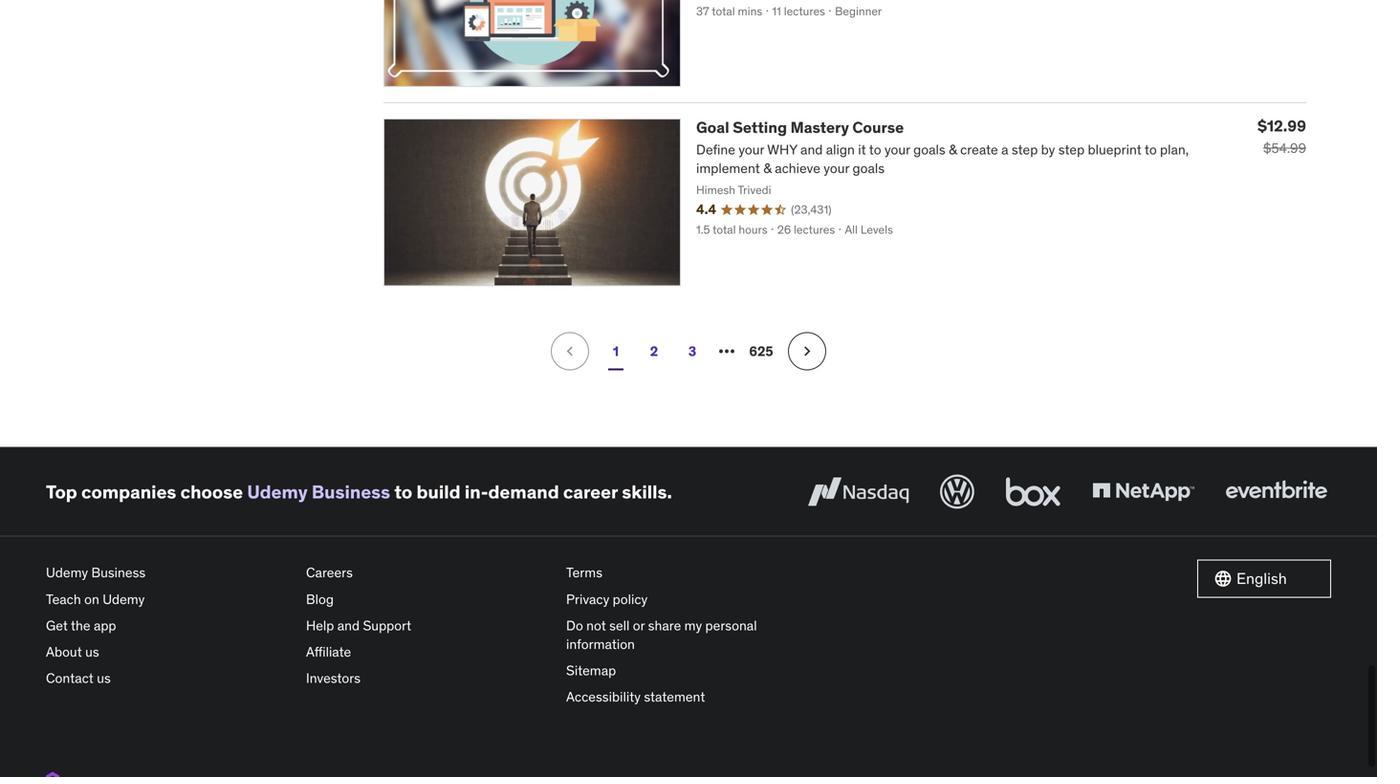 Task type: vqa. For each thing, say whether or not it's contained in the screenshot.
the 'Trust'
no



Task type: describe. For each thing, give the bounding box(es) containing it.
2 horizontal spatial udemy
[[247, 480, 308, 503]]

policy
[[613, 591, 648, 608]]

terms privacy policy do not sell or share my personal information sitemap accessibility statement
[[566, 565, 757, 706]]

1 vertical spatial udemy business link
[[46, 560, 291, 587]]

0 horizontal spatial udemy
[[46, 565, 88, 582]]

netapp image
[[1088, 471, 1198, 513]]

contact
[[46, 670, 94, 687]]

contact us link
[[46, 666, 291, 692]]

app
[[94, 617, 116, 635]]

accessibility statement link
[[566, 685, 811, 711]]

privacy policy link
[[566, 587, 811, 613]]

careers
[[306, 565, 353, 582]]

nasdaq image
[[803, 471, 913, 513]]

goal setting mastery course link
[[696, 118, 904, 137]]

udemy image
[[46, 772, 133, 778]]

do
[[566, 617, 583, 635]]

setting
[[733, 118, 787, 137]]

information
[[566, 636, 635, 653]]

demand
[[488, 480, 559, 503]]

do not sell or share my personal information button
[[566, 613, 811, 658]]

1 vertical spatial us
[[97, 670, 111, 687]]

sitemap
[[566, 662, 616, 680]]

about us link
[[46, 639, 291, 666]]

eventbrite image
[[1221, 471, 1331, 513]]

skills.
[[622, 480, 672, 503]]

sitemap link
[[566, 658, 811, 685]]

get
[[46, 617, 68, 635]]

personal
[[705, 617, 757, 635]]

teach
[[46, 591, 81, 608]]

2
[[650, 343, 658, 360]]

careers link
[[306, 560, 551, 587]]

business inside udemy business teach on udemy get the app about us contact us
[[91, 565, 146, 582]]

top companies choose udemy business to build in-demand career skills.
[[46, 480, 672, 503]]

3
[[688, 343, 697, 360]]

statement
[[644, 689, 705, 706]]

3 link
[[673, 333, 712, 371]]

0 vertical spatial udemy business link
[[247, 480, 390, 503]]

not
[[586, 617, 606, 635]]

my
[[685, 617, 702, 635]]

help
[[306, 617, 334, 635]]

affiliate
[[306, 644, 351, 661]]

box image
[[1001, 471, 1066, 513]]

$12.99 $54.99
[[1258, 116, 1307, 157]]



Task type: locate. For each thing, give the bounding box(es) containing it.
us right contact
[[97, 670, 111, 687]]

0 horizontal spatial business
[[91, 565, 146, 582]]

udemy
[[247, 480, 308, 503], [46, 565, 88, 582], [103, 591, 145, 608]]

small image
[[1214, 570, 1233, 589]]

$12.99
[[1258, 116, 1307, 136]]

0 vertical spatial us
[[85, 644, 99, 661]]

terms
[[566, 565, 603, 582]]

build
[[417, 480, 461, 503]]

625
[[749, 343, 773, 360]]

udemy business link
[[247, 480, 390, 503], [46, 560, 291, 587]]

udemy business link up get the app link
[[46, 560, 291, 587]]

udemy right choose
[[247, 480, 308, 503]]

goal setting mastery course
[[696, 118, 904, 137]]

business left to
[[312, 480, 390, 503]]

us right about
[[85, 644, 99, 661]]

course
[[853, 118, 904, 137]]

careers blog help and support affiliate investors
[[306, 565, 411, 687]]

ellipsis image
[[715, 340, 738, 363]]

1 vertical spatial udemy
[[46, 565, 88, 582]]

on
[[84, 591, 99, 608]]

companies
[[81, 480, 176, 503]]

english
[[1237, 569, 1287, 589]]

or
[[633, 617, 645, 635]]

investors
[[306, 670, 361, 687]]

us
[[85, 644, 99, 661], [97, 670, 111, 687]]

accessibility
[[566, 689, 641, 706]]

the
[[71, 617, 90, 635]]

and
[[337, 617, 360, 635]]

goal
[[696, 118, 729, 137]]

udemy right on
[[103, 591, 145, 608]]

career
[[563, 480, 618, 503]]

english button
[[1198, 560, 1331, 598]]

privacy
[[566, 591, 610, 608]]

1 vertical spatial business
[[91, 565, 146, 582]]

1 link
[[597, 333, 635, 371]]

terms link
[[566, 560, 811, 587]]

in-
[[465, 480, 488, 503]]

business up on
[[91, 565, 146, 582]]

help and support link
[[306, 613, 551, 639]]

$54.99
[[1263, 140, 1307, 157]]

sell
[[609, 617, 630, 635]]

affiliate link
[[306, 639, 551, 666]]

business
[[312, 480, 390, 503], [91, 565, 146, 582]]

mastery
[[791, 118, 849, 137]]

next page image
[[798, 342, 817, 361]]

2 link
[[635, 333, 673, 371]]

2 vertical spatial udemy
[[103, 591, 145, 608]]

top
[[46, 480, 77, 503]]

about
[[46, 644, 82, 661]]

to
[[394, 480, 412, 503]]

1 horizontal spatial udemy
[[103, 591, 145, 608]]

1 horizontal spatial business
[[312, 480, 390, 503]]

0 vertical spatial udemy
[[247, 480, 308, 503]]

teach on udemy link
[[46, 587, 291, 613]]

choose
[[180, 480, 243, 503]]

support
[[363, 617, 411, 635]]

blog
[[306, 591, 334, 608]]

udemy up teach
[[46, 565, 88, 582]]

1
[[613, 343, 619, 360]]

volkswagen image
[[936, 471, 978, 513]]

get the app link
[[46, 613, 291, 639]]

investors link
[[306, 666, 551, 692]]

0 vertical spatial business
[[312, 480, 390, 503]]

blog link
[[306, 587, 551, 613]]

udemy business teach on udemy get the app about us contact us
[[46, 565, 146, 687]]

udemy business link up careers
[[247, 480, 390, 503]]

share
[[648, 617, 681, 635]]

previous page image
[[560, 342, 580, 361]]



